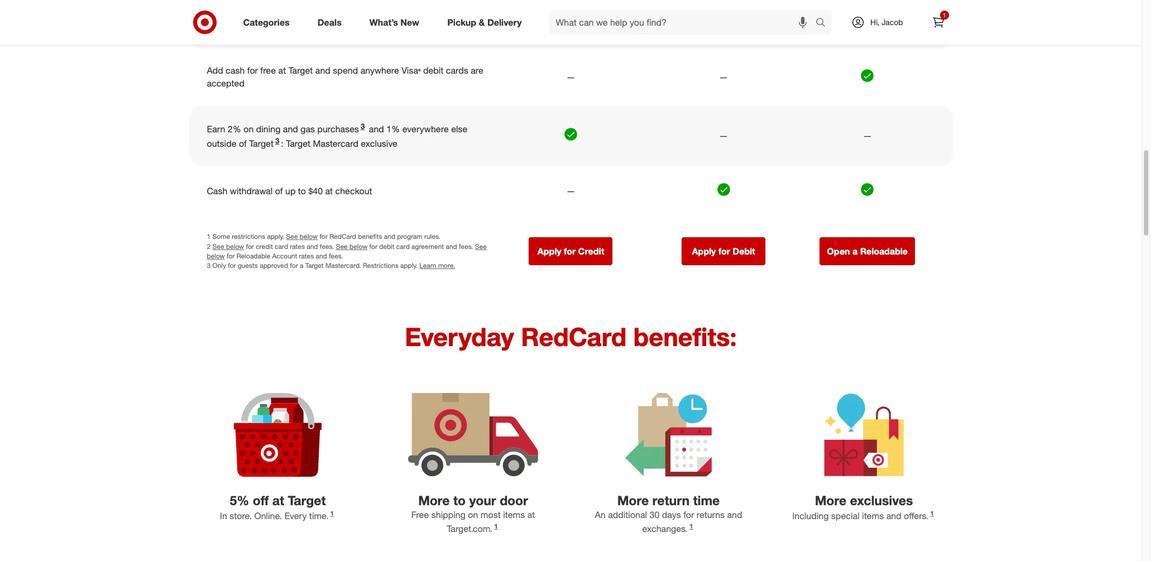 Task type: vqa. For each thing, say whether or not it's contained in the screenshot.
items within the Free shipping on most items at Target.com.
yes



Task type: locate. For each thing, give the bounding box(es) containing it.
1 horizontal spatial days
[[663, 510, 681, 521]]

redcard inside 1 some restrictions apply. see below for redcard benefits and program rules. 2 see below for credit card rates and fees. see below for debit card agreement and fees.
[[330, 233, 356, 241]]

restrictions
[[232, 233, 265, 241]]

items inside "more exclusives including special items and offers. 1"
[[863, 511, 885, 522]]

1 inside 5% off at target in store. online. every time. 1
[[331, 510, 334, 518]]

see below
[[207, 242, 487, 260]]

0 horizontal spatial of
[[239, 138, 247, 149]]

exclusive
[[361, 138, 398, 149]]

0 horizontal spatial to
[[298, 185, 306, 197]]

at right $40
[[325, 185, 333, 197]]

debit
[[424, 65, 444, 76], [380, 242, 395, 251]]

days down 'from'
[[362, 21, 381, 32]]

mastercard
[[313, 138, 359, 149]]

at right off
[[273, 493, 284, 509]]

3 down the directly
[[355, 21, 360, 32]]

more up 'special'
[[816, 493, 847, 509]]

target inside add cash for free at target and spend anywhere visa® debit cards are accepted
[[289, 65, 313, 76]]

1 vertical spatial 3 link
[[274, 136, 281, 149]]

apply for debit link
[[682, 237, 766, 265]]

process)
[[394, 21, 429, 32]]

1 horizontal spatial 3 link
[[359, 122, 367, 135]]

truck icon image
[[409, 393, 538, 477]]

0 horizontal spatial a
[[300, 261, 304, 270]]

exchanges.
[[643, 524, 688, 535]]

2 horizontal spatial more
[[816, 493, 847, 509]]

to right up
[[298, 185, 306, 197]]

1 horizontal spatial of
[[275, 185, 283, 197]]

apply. up credit
[[267, 233, 284, 241]]

your up most
[[470, 493, 497, 509]]

0 horizontal spatial your
[[237, 8, 255, 19]]

returns
[[697, 510, 725, 521]]

3
[[355, 21, 360, 32], [361, 122, 365, 131], [275, 136, 280, 145], [207, 261, 211, 270]]

more for more to your door
[[419, 493, 450, 509]]

0 vertical spatial redcard
[[330, 233, 356, 241]]

apply.
[[267, 233, 284, 241], [401, 261, 418, 270]]

3 link up exclusive
[[359, 122, 367, 135]]

&
[[479, 17, 485, 28]]

target right ":"
[[286, 138, 311, 149]]

0 vertical spatial of
[[239, 138, 247, 149]]

for down some
[[227, 252, 235, 260]]

0 vertical spatial apply.
[[267, 233, 284, 241]]

target inside the pay for your target purchases directly from your existing checking account (purchases generally take 1-3 days to process)
[[257, 8, 282, 19]]

1 vertical spatial debit
[[380, 242, 395, 251]]

dining
[[256, 124, 281, 135]]

for left 'free'
[[247, 65, 258, 76]]

on inside earn 2% on dining and gas purchases 3
[[244, 124, 254, 135]]

days inside an additional 30 days for returns and exchanges.
[[663, 510, 681, 521]]

apply. left learn
[[401, 261, 418, 270]]

(purchases
[[242, 21, 286, 32]]

below up only
[[207, 252, 225, 260]]

below up the for reloadable account rates and fees.
[[300, 233, 318, 241]]

0 horizontal spatial apply.
[[267, 233, 284, 241]]

card down 'program'
[[397, 242, 410, 251]]

items for exclusives
[[863, 511, 885, 522]]

1 vertical spatial rates
[[299, 252, 314, 260]]

1 vertical spatial days
[[663, 510, 681, 521]]

your for more
[[470, 493, 497, 509]]

and
[[316, 65, 331, 76], [283, 124, 298, 135], [369, 124, 384, 135], [384, 233, 396, 241], [307, 242, 318, 251], [446, 242, 457, 251], [316, 252, 327, 260], [728, 510, 743, 521], [887, 511, 902, 522]]

2 apply from the left
[[692, 246, 716, 257]]

earn 2% on dining and gas purchases 3
[[207, 122, 365, 135]]

more
[[419, 493, 450, 509], [618, 493, 649, 509], [816, 493, 847, 509]]

what's new link
[[360, 10, 434, 35]]

2
[[207, 242, 211, 251]]

1 horizontal spatial on
[[468, 510, 478, 521]]

else
[[452, 124, 468, 135]]

3 only for guests approved for a target mastercard. restrictions apply. learn more.
[[207, 261, 455, 270]]

reloadable
[[861, 246, 908, 257], [237, 252, 271, 260]]

free
[[261, 65, 276, 76]]

fees.
[[320, 242, 334, 251], [459, 242, 474, 251], [329, 252, 343, 260]]

on down 'more to your door'
[[468, 510, 478, 521]]

0 vertical spatial 3 link
[[359, 122, 367, 135]]

1 link for more to your door
[[493, 522, 500, 535]]

0 horizontal spatial items
[[503, 510, 525, 521]]

more up additional
[[618, 493, 649, 509]]

1 more from the left
[[419, 493, 450, 509]]

to left new
[[384, 21, 392, 32]]

see
[[286, 233, 298, 241], [213, 242, 224, 251], [336, 242, 348, 251], [475, 242, 487, 251]]

restrictions
[[363, 261, 399, 270]]

reloadable right open
[[861, 246, 908, 257]]

more exclusives including special items and offers. 1
[[793, 493, 935, 522]]

for up see below
[[320, 233, 328, 241]]

0 vertical spatial a
[[853, 246, 858, 257]]

a right open
[[853, 246, 858, 257]]

guests
[[238, 261, 258, 270]]

1 right offers.
[[931, 510, 935, 518]]

of down the 2% on the left top
[[239, 138, 247, 149]]

see right 2
[[213, 242, 224, 251]]

1 some restrictions apply. see below for redcard benefits and program rules. 2 see below for credit card rates and fees. see below for debit card agreement and fees.
[[207, 233, 474, 251]]

0 horizontal spatial on
[[244, 124, 254, 135]]

1 horizontal spatial items
[[863, 511, 885, 522]]

at down 'door'
[[528, 510, 535, 521]]

on inside free shipping on most items at target.com.
[[468, 510, 478, 521]]

1 right exchanges.
[[690, 522, 694, 531]]

directly
[[328, 8, 358, 19]]

more.
[[439, 261, 455, 270]]

pickup & delivery
[[448, 17, 522, 28]]

0 horizontal spatial card
[[275, 242, 288, 251]]

search
[[811, 18, 838, 29]]

0 horizontal spatial redcard
[[330, 233, 356, 241]]

3 link down dining
[[274, 136, 281, 149]]

0 vertical spatial days
[[362, 21, 381, 32]]

apply left debit
[[692, 246, 716, 257]]

of left up
[[275, 185, 283, 197]]

free shipping on most items at target.com.
[[412, 510, 535, 535]]

purchases up the 3 : target mastercard exclusive
[[318, 124, 359, 135]]

apply left credit
[[538, 246, 562, 257]]

$40
[[309, 185, 323, 197]]

0 horizontal spatial more
[[419, 493, 450, 509]]

every
[[285, 511, 307, 522]]

apply inside "link"
[[538, 246, 562, 257]]

purchases inside earn 2% on dining and gas purchases 3
[[318, 124, 359, 135]]

0 horizontal spatial apply
[[538, 246, 562, 257]]

1 right time.
[[331, 510, 334, 518]]

What can we help you find? suggestions appear below search field
[[550, 10, 819, 35]]

withdrawal
[[230, 185, 273, 197]]

3 left only
[[207, 261, 211, 270]]

1 vertical spatial redcard
[[521, 322, 627, 353]]

more up free
[[419, 493, 450, 509]]

items down exclusives
[[863, 511, 885, 522]]

see right agreement
[[475, 242, 487, 251]]

days inside the pay for your target purchases directly from your existing checking account (purchases generally take 1-3 days to process)
[[362, 21, 381, 32]]

earn
[[207, 124, 225, 135]]

below inside see below
[[207, 252, 225, 260]]

items down 'door'
[[503, 510, 525, 521]]

hi, jacob
[[871, 17, 904, 27]]

1 vertical spatial apply.
[[401, 261, 418, 270]]

below
[[300, 233, 318, 241], [226, 242, 244, 251], [350, 242, 368, 251], [207, 252, 225, 260]]

credit
[[579, 246, 605, 257]]

1%
[[387, 124, 400, 135]]

your up (purchases
[[237, 8, 255, 19]]

2 vertical spatial to
[[454, 493, 466, 509]]

target down dining
[[249, 138, 274, 149]]

to
[[384, 21, 392, 32], [298, 185, 306, 197], [454, 493, 466, 509]]

card up the for reloadable account rates and fees.
[[275, 242, 288, 251]]

on for 2%
[[244, 124, 254, 135]]

below down benefits
[[350, 242, 368, 251]]

debit right visa® at the left top
[[424, 65, 444, 76]]

at
[[279, 65, 286, 76], [325, 185, 333, 197], [273, 493, 284, 509], [528, 510, 535, 521]]

1 horizontal spatial reloadable
[[861, 246, 908, 257]]

hi,
[[871, 17, 880, 27]]

on
[[244, 124, 254, 135], [468, 510, 478, 521]]

a down the for reloadable account rates and fees.
[[300, 261, 304, 270]]

1 horizontal spatial apply.
[[401, 261, 418, 270]]

up
[[285, 185, 296, 197]]

card
[[275, 242, 288, 251], [397, 242, 410, 251]]

take
[[327, 21, 344, 32]]

2 more from the left
[[618, 493, 649, 509]]

credit
[[256, 242, 273, 251]]

pickup
[[448, 17, 477, 28]]

3 inside earn 2% on dining and gas purchases 3
[[361, 122, 365, 131]]

and inside earn 2% on dining and gas purchases 3
[[283, 124, 298, 135]]

reloadable up the guests
[[237, 252, 271, 260]]

target up every
[[288, 493, 326, 509]]

items inside free shipping on most items at target.com.
[[503, 510, 525, 521]]

2%
[[228, 124, 241, 135]]

open a reloadable link
[[820, 237, 916, 265]]

rules.
[[425, 233, 441, 241]]

for down benefits
[[370, 242, 378, 251]]

1 horizontal spatial apply
[[692, 246, 716, 257]]

0 vertical spatial purchases
[[284, 8, 326, 19]]

1 inside "more exclusives including special items and offers. 1"
[[931, 510, 935, 518]]

1 horizontal spatial card
[[397, 242, 410, 251]]

new
[[401, 17, 420, 28]]

3 up exclusive
[[361, 122, 365, 131]]

1 horizontal spatial debit
[[424, 65, 444, 76]]

for left debit
[[719, 246, 731, 257]]

for left credit
[[564, 246, 576, 257]]

0 horizontal spatial days
[[362, 21, 381, 32]]

0 vertical spatial rates
[[290, 242, 305, 251]]

1 link for 5% off at target
[[329, 510, 336, 522]]

1 inside 1 some restrictions apply. see below for redcard benefits and program rules. 2 see below for credit card rates and fees. see below for debit card agreement and fees.
[[207, 233, 211, 241]]

at right 'free'
[[279, 65, 286, 76]]

3 inside the pay for your target purchases directly from your existing checking account (purchases generally take 1-3 days to process)
[[355, 21, 360, 32]]

0 vertical spatial debit
[[424, 65, 444, 76]]

0 horizontal spatial debit
[[380, 242, 395, 251]]

rates right account
[[299, 252, 314, 260]]

an additional 30 days for returns and exchanges.
[[595, 510, 743, 535]]

benefits
[[358, 233, 382, 241]]

target up (purchases
[[257, 8, 282, 19]]

debit inside add cash for free at target and spend anywhere visa® debit cards are accepted
[[424, 65, 444, 76]]

return
[[653, 493, 690, 509]]

1 apply from the left
[[538, 246, 562, 257]]

0 vertical spatial on
[[244, 124, 254, 135]]

spend
[[333, 65, 358, 76]]

rates up account
[[290, 242, 305, 251]]

2 horizontal spatial your
[[470, 493, 497, 509]]

3 more from the left
[[816, 493, 847, 509]]

generally
[[288, 21, 324, 32]]

on right the 2% on the left top
[[244, 124, 254, 135]]

checking
[[434, 8, 470, 19]]

for left returns
[[684, 510, 695, 521]]

target inside and 1% everywhere else outside of target
[[249, 138, 274, 149]]

1 horizontal spatial more
[[618, 493, 649, 509]]

learn
[[420, 261, 437, 270]]

1 vertical spatial on
[[468, 510, 478, 521]]

3 left ":"
[[275, 136, 280, 145]]

items for shipping
[[503, 510, 525, 521]]

offers.
[[905, 511, 929, 522]]

debit down benefits
[[380, 242, 395, 251]]

for inside add cash for free at target and spend anywhere visa® debit cards are accepted
[[247, 65, 258, 76]]

1 down most
[[494, 522, 498, 531]]

days down return at the right bottom
[[663, 510, 681, 521]]

1 vertical spatial of
[[275, 185, 283, 197]]

1 horizontal spatial a
[[853, 246, 858, 257]]

to up shipping
[[454, 493, 466, 509]]

rates inside 1 some restrictions apply. see below for redcard benefits and program rules. 2 see below for credit card rates and fees. see below for debit card agreement and fees.
[[290, 242, 305, 251]]

account
[[207, 21, 239, 32]]

purchases up generally
[[284, 8, 326, 19]]

exclusives
[[851, 493, 914, 509]]

1 vertical spatial purchases
[[318, 124, 359, 135]]

1 vertical spatial a
[[300, 261, 304, 270]]

more for more return time
[[618, 493, 649, 509]]

add
[[207, 65, 223, 76]]

below down restrictions
[[226, 242, 244, 251]]

1 vertical spatial to
[[298, 185, 306, 197]]

benefits:
[[634, 322, 737, 353]]

0 vertical spatial to
[[384, 21, 392, 32]]

1 up 2
[[207, 233, 211, 241]]

your right 'from'
[[381, 8, 398, 19]]

1 horizontal spatial to
[[384, 21, 392, 32]]

target inside the 3 : target mastercard exclusive
[[286, 138, 311, 149]]

gift icon image
[[825, 393, 905, 477]]

for up account
[[224, 8, 235, 19]]

target right 'free'
[[289, 65, 313, 76]]



Task type: describe. For each thing, give the bounding box(es) containing it.
reloadable inside 'link'
[[861, 246, 908, 257]]

1 link for more return time
[[688, 522, 695, 535]]

1 link for more exclusives
[[929, 510, 936, 522]]

0 horizontal spatial reloadable
[[237, 252, 271, 260]]

basket icon image
[[234, 393, 322, 477]]

for inside the pay for your target purchases directly from your existing checking account (purchases generally take 1-3 days to process)
[[224, 8, 235, 19]]

add cash for free at target and spend anywhere visa® debit cards are accepted
[[207, 65, 484, 89]]

see inside see below
[[475, 242, 487, 251]]

purchases inside the pay for your target purchases directly from your existing checking account (purchases generally take 1-3 days to process)
[[284, 8, 326, 19]]

apply for credit link
[[529, 237, 613, 265]]

additional
[[609, 510, 648, 521]]

open a reloadable
[[828, 246, 908, 257]]

3 : target mastercard exclusive
[[275, 136, 398, 149]]

of inside and 1% everywhere else outside of target
[[239, 138, 247, 149]]

for right only
[[228, 261, 236, 270]]

target inside 5% off at target in store. online. every time. 1
[[288, 493, 326, 509]]

and inside an additional 30 days for returns and exchanges.
[[728, 510, 743, 521]]

agreement
[[412, 242, 444, 251]]

time
[[694, 493, 720, 509]]

accepted
[[207, 78, 245, 89]]

special
[[832, 511, 860, 522]]

online.
[[254, 511, 282, 522]]

and inside and 1% everywhere else outside of target
[[369, 124, 384, 135]]

cash withdrawal of up to $40 at checkout
[[207, 185, 372, 197]]

1-
[[346, 21, 355, 32]]

for down restrictions
[[246, 242, 254, 251]]

cards
[[446, 65, 469, 76]]

see up account
[[286, 233, 298, 241]]

30
[[650, 510, 660, 521]]

1 right jacob
[[944, 12, 947, 18]]

deals link
[[308, 10, 356, 35]]

program
[[397, 233, 423, 241]]

target left mastercard.
[[305, 261, 324, 270]]

cash
[[207, 185, 228, 197]]

outside
[[207, 138, 237, 149]]

apply for credit
[[538, 246, 605, 257]]

apply for debit
[[692, 246, 756, 257]]

in
[[220, 511, 227, 522]]

store.
[[230, 511, 252, 522]]

and inside "more exclusives including special items and offers. 1"
[[887, 511, 902, 522]]

to inside the pay for your target purchases directly from your existing checking account (purchases generally take 1-3 days to process)
[[384, 21, 392, 32]]

categories
[[243, 17, 290, 28]]

a inside 'link'
[[853, 246, 858, 257]]

pickup & delivery link
[[438, 10, 536, 35]]

search button
[[811, 10, 838, 37]]

only
[[213, 261, 226, 270]]

most
[[481, 510, 501, 521]]

2 card from the left
[[397, 242, 410, 251]]

for reloadable account rates and fees.
[[225, 252, 343, 260]]

what's
[[370, 17, 398, 28]]

debit inside 1 some restrictions apply. see below for redcard benefits and program rules. 2 see below for credit card rates and fees. see below for debit card agreement and fees.
[[380, 242, 395, 251]]

pay
[[207, 8, 222, 19]]

delivery
[[488, 17, 522, 28]]

visa®
[[402, 65, 421, 76]]

1 horizontal spatial redcard
[[521, 322, 627, 353]]

apply for apply for debit
[[692, 246, 716, 257]]

time.
[[309, 511, 329, 522]]

checkout
[[336, 185, 372, 197]]

5%
[[230, 493, 249, 509]]

apply. inside 1 some restrictions apply. see below for redcard benefits and program rules. 2 see below for credit card rates and fees. see below for debit card agreement and fees.
[[267, 233, 284, 241]]

more to your door
[[419, 493, 528, 509]]

what's new
[[370, 17, 420, 28]]

are
[[471, 65, 484, 76]]

2 horizontal spatial to
[[454, 493, 466, 509]]

existing
[[401, 8, 431, 19]]

door
[[500, 493, 528, 509]]

gas
[[301, 124, 315, 135]]

open
[[828, 246, 851, 257]]

at inside add cash for free at target and spend anywhere visa® debit cards are accepted
[[279, 65, 286, 76]]

5% off at target in store. online. every time. 1
[[220, 493, 334, 522]]

on for shipping
[[468, 510, 478, 521]]

free
[[412, 510, 429, 521]]

shipping
[[432, 510, 466, 521]]

jacob
[[882, 17, 904, 27]]

for inside "link"
[[564, 246, 576, 257]]

off
[[253, 493, 269, 509]]

everywhere
[[403, 124, 449, 135]]

categories link
[[234, 10, 304, 35]]

your for pay
[[237, 8, 255, 19]]

1 card from the left
[[275, 242, 288, 251]]

everyday redcard benefits:
[[405, 322, 737, 353]]

deals
[[318, 17, 342, 28]]

mastercard.
[[326, 261, 361, 270]]

more inside "more exclusives including special items and offers. 1"
[[816, 493, 847, 509]]

:
[[281, 138, 284, 149]]

at inside 5% off at target in store. online. every time. 1
[[273, 493, 284, 509]]

see up mastercard.
[[336, 242, 348, 251]]

and inside add cash for free at target and spend anywhere visa® debit cards are accepted
[[316, 65, 331, 76]]

apply for apply for credit
[[538, 246, 562, 257]]

0 horizontal spatial 3 link
[[274, 136, 281, 149]]

at inside free shipping on most items at target.com.
[[528, 510, 535, 521]]

more return time icon image
[[626, 393, 712, 477]]

pay for your target purchases directly from your existing checking account (purchases generally take 1-3 days to process)
[[207, 8, 470, 32]]

3 inside the 3 : target mastercard exclusive
[[275, 136, 280, 145]]

1 horizontal spatial your
[[381, 8, 398, 19]]

some
[[213, 233, 230, 241]]

approved
[[260, 261, 288, 270]]

for down account
[[290, 261, 298, 270]]

account
[[272, 252, 297, 260]]

for inside an additional 30 days for returns and exchanges.
[[684, 510, 695, 521]]

including
[[793, 511, 829, 522]]

from
[[360, 8, 378, 19]]



